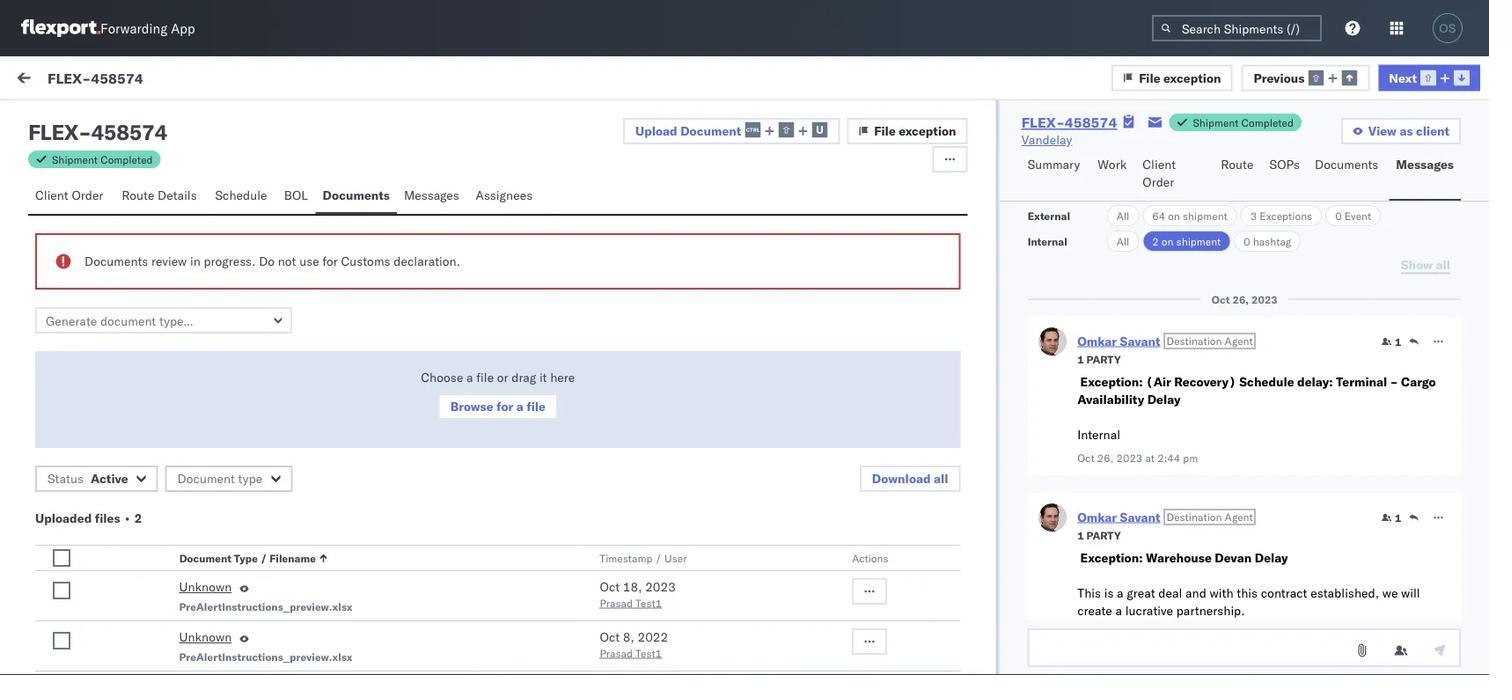 Task type: describe. For each thing, give the bounding box(es) containing it.
partnership.
[[1176, 603, 1245, 618]]

1 vertical spatial schedule
[[1239, 374, 1294, 390]]

458574 down forwarding app link at the left of the page
[[91, 69, 143, 86]]

sops button
[[1263, 149, 1308, 201]]

0 vertical spatial 2:44
[[591, 434, 618, 449]]

2271801
[[1197, 213, 1251, 228]]

0 horizontal spatial recovery)
[[150, 432, 212, 448]]

party for (air
[[1086, 353, 1121, 366]]

1 vertical spatial shipment
[[52, 153, 98, 166]]

unknown for oct 8, 2022
[[179, 629, 232, 645]]

party for warehouse
[[1086, 529, 1121, 542]]

for inside button
[[497, 399, 513, 414]]

1 party for (air
[[1077, 353, 1121, 366]]

1 horizontal spatial client order button
[[1136, 149, 1214, 201]]

declaration.
[[394, 254, 460, 269]]

Generate document type... text field
[[35, 307, 292, 334]]

458574 up 'with'
[[1197, 539, 1243, 555]]

exception: warehouse devan delay
[[1080, 550, 1288, 566]]

0 vertical spatial file
[[476, 370, 494, 385]]

oct inside oct 18, 2023 prasad test1
[[600, 579, 620, 595]]

18,
[[623, 579, 642, 595]]

work button
[[1091, 149, 1136, 201]]

appreciate
[[417, 353, 476, 368]]

flexport. image
[[21, 19, 100, 37]]

2023 for oct 18, 2023 prasad test1
[[645, 579, 676, 595]]

1 vertical spatial 2
[[134, 511, 142, 526]]

∙
[[123, 511, 131, 526]]

3 pm from the top
[[621, 539, 639, 555]]

0 vertical spatial document
[[681, 123, 741, 138]]

message
[[55, 153, 97, 166]]

established,
[[1310, 585, 1379, 601]]

shipment inside 'we are notifying you that your shipment, k & k, this often occurs when unloading cargo takes longer than expected. please note that this may impact your shipment's final delivery date. we appreciate shipment as'
[[404, 371, 456, 386]]

64 on shipment
[[1153, 209, 1228, 222]]

1 vertical spatial documents
[[323, 187, 390, 203]]

at
[[1145, 451, 1155, 464]]

0 horizontal spatial delay
[[53, 450, 86, 465]]

0 vertical spatial unknown
[[121, 220, 177, 235]]

this inside this is a great deal and with this contract established, we will create a lucrative partnership.
[[1237, 585, 1258, 601]]

0 vertical spatial delay
[[1147, 392, 1181, 407]]

not
[[278, 254, 296, 269]]

1 vertical spatial 2:44
[[1157, 451, 1180, 464]]

1 vertical spatial file exception
[[874, 123, 957, 139]]

internal (0) button
[[111, 104, 197, 138]]

documents review in progress. do not use for customs declaration.
[[85, 254, 460, 269]]

0 horizontal spatial completed
[[100, 153, 153, 166]]

unknown link for oct 18, 2023
[[179, 578, 232, 599]]

status
[[48, 471, 84, 486]]

flex- up vandelay
[[1022, 114, 1065, 131]]

related
[[1161, 153, 1198, 166]]

1 vertical spatial exception: (air recovery) schedule delay: terminal - cargo availability delay
[[53, 432, 482, 465]]

next button
[[1379, 64, 1481, 91]]

a right is
[[1117, 585, 1123, 601]]

document type button
[[165, 466, 292, 492]]

0 vertical spatial documents
[[1315, 157, 1379, 172]]

0 vertical spatial terminal
[[1336, 374, 1387, 390]]

test1 for 2022
[[636, 647, 662, 660]]

in
[[190, 254, 201, 269]]

import work
[[131, 72, 200, 88]]

64
[[1153, 209, 1166, 222]]

0 horizontal spatial documents button
[[316, 180, 397, 214]]

omkar savant destination agent for (air
[[1077, 333, 1253, 349]]

takes
[[278, 335, 309, 351]]

document type / filename button
[[176, 548, 565, 565]]

exception: down s at the top of the page
[[56, 220, 118, 235]]

flex- 458574 for @
[[1160, 539, 1243, 555]]

filename
[[269, 551, 316, 565]]

document type
[[177, 471, 263, 486]]

1 horizontal spatial file
[[1139, 70, 1161, 85]]

flex- right my
[[48, 69, 91, 86]]

related work item/shipment
[[1161, 153, 1299, 166]]

1 horizontal spatial completed
[[1242, 116, 1294, 129]]

0 horizontal spatial client order button
[[28, 180, 115, 214]]

1 vertical spatial delay:
[[273, 432, 308, 448]]

flex- up deal
[[1160, 539, 1197, 555]]

external for external
[[1028, 209, 1071, 222]]

flex
[[28, 119, 78, 145]]

0 horizontal spatial (air
[[121, 432, 147, 448]]

shipment for 2 on shipment
[[1177, 235, 1221, 248]]

create
[[1077, 603, 1112, 618]]

0 horizontal spatial client order
[[35, 187, 103, 203]]

exception: up status active at the bottom
[[56, 432, 118, 448]]

s
[[65, 192, 70, 203]]

1 party for warehouse
[[1077, 529, 1121, 542]]

@
[[53, 555, 63, 571]]

prealertinstructions_preview.xlsx for oct 8, 2022
[[179, 650, 353, 663]]

client for the left client order button
[[35, 187, 68, 203]]

when
[[153, 335, 183, 351]]

drag
[[512, 370, 536, 385]]

devan
[[1215, 550, 1251, 566]]

forwarding
[[100, 20, 167, 37]]

2 vertical spatial internal
[[1077, 427, 1120, 442]]

1 horizontal spatial 2
[[1153, 235, 1159, 248]]

0 horizontal spatial we
[[53, 318, 70, 333]]

route details
[[122, 187, 197, 203]]

is
[[1104, 585, 1113, 601]]

o
[[58, 192, 65, 203]]

2:46
[[591, 213, 618, 228]]

(0) for external (0)
[[78, 112, 101, 127]]

1 vertical spatial your
[[198, 353, 223, 368]]

1 horizontal spatial exception: (air recovery) schedule delay: terminal - cargo availability delay
[[1077, 374, 1436, 407]]

0 horizontal spatial messages button
[[397, 180, 469, 214]]

download all
[[872, 471, 949, 486]]

route details button
[[115, 180, 208, 214]]

0 horizontal spatial documents
[[85, 254, 148, 269]]

1 / from the left
[[260, 551, 267, 565]]

agent for recovery)
[[1225, 334, 1253, 347]]

bol
[[284, 187, 308, 203]]

delivery
[[317, 353, 361, 368]]

2 oct 26, 2023, 2:44 pm pdt from the top
[[508, 539, 665, 555]]

all for 2
[[1117, 235, 1130, 248]]

upload
[[636, 123, 678, 138]]

you
[[147, 318, 166, 333]]

deal
[[1158, 585, 1182, 601]]

2023 for oct 26, 2023
[[1251, 293, 1278, 306]]

this is a great deal and with this contract established, we will create a lucrative partnership.
[[1077, 585, 1420, 618]]

flex- 458574 for we
[[1160, 319, 1243, 335]]

0 vertical spatial type
[[266, 220, 293, 235]]

1 horizontal spatial that
[[170, 318, 192, 333]]

forwarding app
[[100, 20, 195, 37]]

2 vertical spatial schedule
[[215, 432, 270, 448]]

external (0)
[[28, 112, 101, 127]]

1 horizontal spatial client order
[[1143, 157, 1176, 190]]

458574 down oct 26, 2023
[[1197, 319, 1243, 335]]

0 vertical spatial for
[[322, 254, 338, 269]]

(0) for internal (0)
[[164, 112, 187, 127]]

final
[[289, 353, 314, 368]]

flex-458574 link
[[1022, 114, 1117, 131]]

longer
[[312, 335, 347, 351]]

warehouse
[[1146, 550, 1212, 566]]

0 vertical spatial customs
[[180, 220, 232, 235]]

user
[[665, 551, 687, 565]]

1 vertical spatial that
[[81, 353, 103, 368]]

event
[[1345, 209, 1372, 222]]

flex- 2271801
[[1160, 213, 1251, 228]]

1 party button for (air
[[1077, 351, 1121, 366]]

1 horizontal spatial we
[[396, 353, 413, 368]]

1 horizontal spatial documents button
[[1308, 149, 1389, 201]]

0 vertical spatial recovery)
[[1174, 374, 1236, 390]]

0 vertical spatial flex-458574
[[48, 69, 143, 86]]

exception: up oct 26, 2023 at 2:44 pm
[[1080, 374, 1143, 390]]

pm for exception: unknown customs hold type
[[621, 213, 639, 228]]

pm for terminal
[[621, 434, 639, 449]]

0 vertical spatial exception
[[1164, 70, 1221, 85]]

omkar savant button for (air
[[1077, 333, 1160, 349]]

2023, for exception: unknown customs hold type
[[553, 213, 588, 228]]

my
[[18, 68, 46, 92]]

we are notifying you that your shipment, k & k, this often occurs when unloading cargo takes longer than expected. please note that this may impact your shipment's final delivery date. we appreciate shipment as
[[53, 318, 476, 386]]

0 vertical spatial delay:
[[1297, 374, 1333, 390]]

date.
[[364, 353, 393, 368]]

0 horizontal spatial order
[[72, 187, 103, 203]]

2 horizontal spatial delay
[[1255, 550, 1288, 566]]

review
[[151, 254, 187, 269]]

all button for 64
[[1107, 205, 1139, 226]]

download all button
[[860, 466, 961, 492]]

files
[[95, 511, 120, 526]]

8,
[[623, 629, 635, 645]]

0 vertical spatial messages
[[1396, 157, 1454, 172]]

may
[[131, 353, 154, 368]]

previous
[[1254, 70, 1305, 85]]

as inside 'we are notifying you that your shipment, k & k, this often occurs when unloading cargo takes longer than expected. please note that this may impact your shipment's final delivery date. we appreciate shipment as'
[[459, 371, 472, 386]]

status active
[[48, 471, 128, 486]]

cargo
[[244, 335, 275, 351]]

external (0) button
[[21, 104, 111, 138]]

shipment,
[[223, 318, 279, 333]]

26, down the assignees
[[531, 213, 550, 228]]

k,
[[305, 318, 317, 333]]

timestamp / user
[[600, 551, 687, 565]]

0 vertical spatial your
[[195, 318, 220, 333]]

0 for 0 hashtag
[[1244, 235, 1251, 248]]

this inside 'we are notifying you that your shipment, k & k, this often occurs when unloading cargo takes longer than expected. please note that this may impact your shipment's final delivery date. we appreciate shipment as'
[[107, 353, 128, 368]]

all for 64
[[1117, 209, 1130, 222]]

26, down 0 hashtag
[[1232, 293, 1249, 306]]

assignees
[[476, 187, 533, 203]]

all button for 2
[[1107, 231, 1139, 252]]

1 horizontal spatial file exception
[[1139, 70, 1221, 85]]

forwarding app link
[[21, 19, 195, 37]]

often
[[80, 335, 109, 351]]

2022
[[638, 629, 668, 645]]

26, left at
[[1097, 451, 1113, 464]]

1 horizontal spatial messages button
[[1389, 149, 1461, 201]]

oct 26, 2023 at 2:44 pm
[[1077, 451, 1198, 464]]

this inside this is a great deal and with this contract established, we will create a lucrative partnership.
[[1077, 585, 1101, 601]]

1 vertical spatial internal
[[1028, 235, 1068, 248]]

with
[[1210, 585, 1233, 601]]

0 event
[[1335, 209, 1372, 222]]

26, left timestamp
[[531, 539, 550, 555]]

0 horizontal spatial terminal
[[311, 432, 363, 448]]



Task type: vqa. For each thing, say whether or not it's contained in the screenshot.
first JAN from the top of the page
no



Task type: locate. For each thing, give the bounding box(es) containing it.
client order up the 64
[[1143, 157, 1176, 190]]

2023, for terminal
[[553, 434, 588, 449]]

view as client button
[[1341, 118, 1461, 144]]

2 vertical spatial documents
[[85, 254, 148, 269]]

flex-458574 down forwarding app link at the left of the page
[[48, 69, 143, 86]]

we left are
[[53, 318, 70, 333]]

omkar savant destination agent for warehouse
[[1077, 509, 1253, 525]]

0 horizontal spatial this
[[107, 353, 128, 368]]

client order down message
[[35, 187, 103, 203]]

2 prasad from the top
[[600, 647, 633, 660]]

schedule inside button
[[215, 187, 267, 203]]

destination for devan
[[1166, 510, 1222, 524]]

actions
[[852, 551, 889, 565]]

1 horizontal spatial recovery)
[[1174, 374, 1236, 390]]

prasad inside oct 18, 2023 prasad test1
[[600, 596, 633, 610]]

completed
[[1242, 116, 1294, 129], [100, 153, 153, 166]]

oct 26, 2023, 2:44 pm pdt down here
[[508, 434, 665, 449]]

1 horizontal spatial terminal
[[1336, 374, 1387, 390]]

os
[[1440, 22, 1457, 35]]

2 party from the top
[[1086, 529, 1121, 542]]

all button left the 2 on shipment
[[1107, 231, 1139, 252]]

omkar savant button for warehouse
[[1077, 509, 1160, 525]]

documents
[[1315, 157, 1379, 172], [323, 187, 390, 203], [85, 254, 148, 269]]

unknown for oct 18, 2023
[[179, 579, 232, 595]]

schedule up the type
[[215, 432, 270, 448]]

all
[[934, 471, 949, 486]]

0 vertical spatial unknown link
[[179, 578, 232, 599]]

pdt for terminal
[[643, 434, 665, 449]]

client order button down message
[[28, 180, 115, 214]]

completed down 'flex - 458574'
[[100, 153, 153, 166]]

agent for devan
[[1225, 510, 1253, 524]]

flex-
[[48, 69, 91, 86], [1022, 114, 1065, 131], [1160, 213, 1197, 228], [1160, 319, 1197, 335], [1160, 539, 1197, 555]]

1 omkar savant button from the top
[[1077, 333, 1160, 349]]

note
[[53, 353, 78, 368]]

order down related
[[1143, 174, 1175, 190]]

0 horizontal spatial customs
[[180, 220, 232, 235]]

view as client
[[1369, 123, 1450, 139]]

internal (0)
[[118, 112, 187, 127]]

1 horizontal spatial external
[[1028, 209, 1071, 222]]

destination down oct 26, 2023
[[1166, 334, 1222, 347]]

document inside button
[[177, 471, 235, 486]]

1 horizontal spatial /
[[655, 551, 662, 565]]

2 omkar savant button from the top
[[1077, 509, 1160, 525]]

we down expected.
[[396, 353, 413, 368]]

1 horizontal spatial work
[[1098, 157, 1127, 172]]

1 vertical spatial file
[[874, 123, 896, 139]]

work right summary button
[[1098, 157, 1127, 172]]

2 vertical spatial document
[[179, 551, 231, 565]]

a inside button
[[516, 399, 524, 414]]

this down occurs
[[107, 353, 128, 368]]

2 omkar savant destination agent from the top
[[1077, 509, 1253, 525]]

pm
[[621, 213, 639, 228], [621, 434, 639, 449], [621, 539, 639, 555]]

0 vertical spatial party
[[1086, 353, 1121, 366]]

2 on shipment
[[1153, 235, 1221, 248]]

type right the hold
[[266, 220, 293, 235]]

omkar
[[512, 74, 546, 87], [85, 190, 122, 205], [85, 287, 122, 303], [1077, 333, 1117, 349], [1077, 509, 1117, 525], [85, 525, 122, 540]]

2 unknown link from the top
[[179, 629, 232, 650]]

document for document type / filename
[[179, 551, 231, 565]]

1 horizontal spatial customs
[[341, 254, 390, 269]]

1 unknown link from the top
[[179, 578, 232, 599]]

Search Shipments (/) text field
[[1152, 15, 1322, 41]]

this
[[107, 353, 128, 368], [1237, 585, 1258, 601]]

0 left event
[[1335, 209, 1342, 222]]

prasad for 8,
[[600, 647, 633, 660]]

0 horizontal spatial flex-458574
[[48, 69, 143, 86]]

2 (0) from the left
[[164, 112, 187, 127]]

prasad down 8,
[[600, 647, 633, 660]]

1 vertical spatial all button
[[1107, 231, 1139, 252]]

flex- down the 2 on shipment
[[1160, 319, 1197, 335]]

None checkbox
[[53, 632, 70, 650]]

0 horizontal spatial 2
[[134, 511, 142, 526]]

1 oct 26, 2023, 2:44 pm pdt from the top
[[508, 434, 665, 449]]

2 pm from the top
[[621, 434, 639, 449]]

exception:
[[56, 220, 118, 235], [1080, 374, 1143, 390], [56, 432, 118, 448], [1080, 550, 1143, 566]]

0 for 0 event
[[1335, 209, 1342, 222]]

oct 26, 2023
[[1212, 293, 1278, 306]]

internal up oct 26, 2023 at 2:44 pm
[[1077, 427, 1120, 442]]

schedule up the hold
[[215, 187, 267, 203]]

document for document type
[[177, 471, 235, 486]]

0 vertical spatial cargo
[[1401, 374, 1436, 390]]

customs
[[180, 220, 232, 235], [341, 254, 390, 269]]

delay up status
[[53, 450, 86, 465]]

oct inside oct 8, 2022 prasad test1
[[600, 629, 620, 645]]

1 vertical spatial omkar savant button
[[1077, 509, 1160, 525]]

1 vertical spatial agent
[[1225, 510, 1253, 524]]

all left the 64
[[1117, 209, 1130, 222]]

upload document button
[[623, 118, 840, 144]]

client right work button
[[1143, 157, 1176, 172]]

order right s at the top of the page
[[72, 187, 103, 203]]

1 vertical spatial route
[[122, 187, 154, 203]]

summary button
[[1021, 149, 1091, 201]]

work inside button
[[171, 72, 200, 88]]

messages up "declaration."
[[404, 187, 459, 203]]

None text field
[[1028, 629, 1461, 667]]

1 vertical spatial shipment completed
[[52, 153, 153, 166]]

omkar savant button
[[1077, 333, 1160, 349], [1077, 509, 1160, 525]]

1 resize handle column header from the left
[[479, 147, 500, 597]]

1 vertical spatial 2023
[[1116, 451, 1142, 464]]

shipment down appreciate
[[404, 371, 456, 386]]

sops
[[1270, 157, 1300, 172]]

(0) inside button
[[78, 112, 101, 127]]

as right view
[[1400, 123, 1413, 139]]

assignees button
[[469, 180, 543, 214]]

client order button up 64 on shipment
[[1136, 149, 1214, 201]]

customs right use
[[341, 254, 390, 269]]

(0) down "import work" button
[[164, 112, 187, 127]]

test1 inside oct 8, 2022 prasad test1
[[636, 647, 662, 660]]

for down or
[[497, 399, 513, 414]]

1 pdt from the top
[[643, 213, 665, 228]]

next
[[1389, 70, 1417, 85]]

0 horizontal spatial file
[[874, 123, 896, 139]]

1 pm from the top
[[621, 213, 639, 228]]

1 horizontal spatial delay:
[[1297, 374, 1333, 390]]

prealertinstructions_preview.xlsx for oct 18, 2023
[[179, 600, 353, 613]]

your down unloading
[[198, 353, 223, 368]]

work inside button
[[1098, 157, 1127, 172]]

1 vertical spatial customs
[[341, 254, 390, 269]]

(0) inside button
[[164, 112, 187, 127]]

as
[[1400, 123, 1413, 139], [459, 371, 472, 386]]

0 horizontal spatial client
[[35, 187, 68, 203]]

this
[[53, 335, 77, 351], [1077, 585, 1101, 601]]

this right 'with'
[[1237, 585, 1258, 601]]

exceptions
[[1260, 209, 1313, 222]]

file
[[476, 370, 494, 385], [527, 399, 546, 414]]

1 prealertinstructions_preview.xlsx from the top
[[179, 600, 353, 613]]

1 vertical spatial 1 party button
[[1077, 527, 1121, 542]]

0 horizontal spatial (0)
[[78, 112, 101, 127]]

work for related
[[1201, 153, 1224, 166]]

2 destination from the top
[[1166, 510, 1222, 524]]

notifying
[[94, 318, 143, 333]]

route for route details
[[122, 187, 154, 203]]

2023 right 18,
[[645, 579, 676, 595]]

messages
[[1396, 157, 1454, 172], [404, 187, 459, 203]]

documents button up 0 event
[[1308, 149, 1389, 201]]

1 vertical spatial as
[[459, 371, 472, 386]]

2 test1 from the top
[[636, 647, 662, 660]]

work right import
[[171, 72, 200, 88]]

your up unloading
[[195, 318, 220, 333]]

1 vertical spatial prasad
[[600, 647, 633, 660]]

0 horizontal spatial delay:
[[273, 432, 308, 448]]

1 vertical spatial terminal
[[311, 432, 363, 448]]

o s
[[58, 192, 70, 203]]

on for 64
[[1168, 209, 1180, 222]]

1 horizontal spatial shipment
[[1193, 116, 1239, 129]]

0 vertical spatial this
[[107, 353, 128, 368]]

1 horizontal spatial type
[[266, 220, 293, 235]]

1 agent from the top
[[1225, 334, 1253, 347]]

type left filename
[[234, 551, 258, 565]]

2 1 party from the top
[[1077, 529, 1121, 542]]

2 resize handle column header from the left
[[805, 147, 826, 597]]

import work button
[[124, 56, 207, 104]]

0 vertical spatial external
[[28, 112, 74, 127]]

2023 inside oct 18, 2023 prasad test1
[[645, 579, 676, 595]]

None checkbox
[[53, 549, 70, 567], [53, 582, 70, 599], [53, 549, 70, 567], [53, 582, 70, 599]]

1 vertical spatial availability
[[415, 432, 482, 448]]

1 all button from the top
[[1107, 205, 1139, 226]]

1 destination from the top
[[1166, 334, 1222, 347]]

2 1 button from the top
[[1381, 511, 1401, 525]]

2 horizontal spatial internal
[[1077, 427, 1120, 442]]

great
[[1127, 585, 1155, 601]]

delay up "contract"
[[1255, 550, 1288, 566]]

1 vertical spatial delay
[[53, 450, 86, 465]]

2 vertical spatial 2:44
[[591, 539, 618, 555]]

/ left user
[[655, 551, 662, 565]]

0 vertical spatial work
[[171, 72, 200, 88]]

file inside button
[[527, 399, 546, 414]]

0 vertical spatial (air
[[1146, 374, 1171, 390]]

458574 down import
[[91, 119, 167, 145]]

1 vertical spatial destination
[[1166, 510, 1222, 524]]

shipment's
[[226, 353, 286, 368]]

1 horizontal spatial this
[[1237, 585, 1258, 601]]

availability
[[1077, 392, 1144, 407], [415, 432, 482, 448]]

order inside client order
[[1143, 174, 1175, 190]]

work for my
[[50, 68, 96, 92]]

oct 26, 2023, 2:44 pm pdt
[[508, 434, 665, 449], [508, 539, 665, 555]]

test1 down 2022
[[636, 647, 662, 660]]

test1 inside oct 18, 2023 prasad test1
[[636, 596, 662, 610]]

route for route
[[1221, 157, 1254, 172]]

test1
[[636, 596, 662, 610], [636, 647, 662, 660]]

1 horizontal spatial exception
[[1164, 70, 1221, 85]]

1 horizontal spatial flex-458574
[[1022, 114, 1117, 131]]

than
[[350, 335, 375, 351]]

1 vertical spatial work
[[1098, 157, 1127, 172]]

file exception
[[1139, 70, 1221, 85], [874, 123, 957, 139]]

upload document
[[636, 123, 741, 138]]

a right create on the bottom right
[[1115, 603, 1122, 618]]

1 flex- 458574 from the top
[[1160, 319, 1243, 335]]

1 button for exception: warehouse devan delay
[[1381, 511, 1401, 525]]

for right use
[[322, 254, 338, 269]]

0 horizontal spatial 0
[[1244, 235, 1251, 248]]

shipment completed down 'flex - 458574'
[[52, 153, 153, 166]]

0 vertical spatial this
[[53, 335, 77, 351]]

2 1 party button from the top
[[1077, 527, 1121, 542]]

1 vertical spatial messages
[[404, 187, 459, 203]]

2:44
[[591, 434, 618, 449], [1157, 451, 1180, 464], [591, 539, 618, 555]]

0 vertical spatial 0
[[1335, 209, 1342, 222]]

0 horizontal spatial work
[[171, 72, 200, 88]]

client down message
[[35, 187, 68, 203]]

0 vertical spatial pm
[[621, 213, 639, 228]]

import
[[131, 72, 168, 88]]

(air up the "active"
[[121, 432, 147, 448]]

internal inside button
[[118, 112, 161, 127]]

2 vertical spatial pm
[[621, 539, 639, 555]]

prasad down 18,
[[600, 596, 633, 610]]

oct
[[508, 213, 528, 228], [1212, 293, 1230, 306], [508, 434, 528, 449], [1077, 451, 1094, 464], [508, 539, 528, 555], [600, 579, 620, 595], [600, 629, 620, 645]]

0 vertical spatial internal
[[118, 112, 161, 127]]

client
[[1416, 123, 1450, 139]]

(air up at
[[1146, 374, 1171, 390]]

flex- up the 2 on shipment
[[1160, 213, 1197, 228]]

bol button
[[277, 180, 316, 214]]

pm
[[1183, 451, 1198, 464]]

documents right the bol button in the top of the page
[[323, 187, 390, 203]]

exception: unknown customs hold type
[[56, 220, 293, 235]]

0
[[1335, 209, 1342, 222], [1244, 235, 1251, 248]]

1 vertical spatial (air
[[121, 432, 147, 448]]

1 button for delay:
[[1381, 335, 1401, 349]]

1 party button for warehouse
[[1077, 527, 1121, 542]]

shipment up related work item/shipment
[[1193, 116, 1239, 129]]

all button left the 64
[[1107, 205, 1139, 226]]

timestamp / user button
[[596, 548, 817, 565]]

458574
[[91, 69, 143, 86], [1065, 114, 1117, 131], [91, 119, 167, 145], [1197, 319, 1243, 335], [1197, 539, 1243, 555]]

1
[[1395, 335, 1401, 348], [1077, 353, 1084, 366], [1395, 511, 1401, 524], [1077, 529, 1084, 542]]

external down summary button
[[1028, 209, 1071, 222]]

2 agent from the top
[[1225, 510, 1253, 524]]

2 pdt from the top
[[643, 434, 665, 449]]

0 horizontal spatial exception
[[899, 123, 957, 139]]

2 / from the left
[[655, 551, 662, 565]]

test1 down 18,
[[636, 596, 662, 610]]

1 1 party button from the top
[[1077, 351, 1121, 366]]

exception: (air recovery) schedule delay: terminal - cargo availability delay
[[1077, 374, 1436, 407], [53, 432, 482, 465]]

2 all from the top
[[1117, 235, 1130, 248]]

recovery) up pm
[[1174, 374, 1236, 390]]

26, down browse for a file button
[[531, 434, 550, 449]]

exception: up is
[[1080, 550, 1143, 566]]

expected.
[[378, 335, 433, 351]]

0 horizontal spatial shipment
[[52, 153, 98, 166]]

as inside button
[[1400, 123, 1413, 139]]

summary
[[1028, 157, 1080, 172]]

file
[[1139, 70, 1161, 85], [874, 123, 896, 139]]

0 vertical spatial 1 party
[[1077, 353, 1121, 366]]

1 vertical spatial this
[[1237, 585, 1258, 601]]

1 vertical spatial unknown
[[179, 579, 232, 595]]

0 hashtag
[[1244, 235, 1292, 248]]

3 2023, from the top
[[553, 539, 588, 555]]

2023 for oct 26, 2023 at 2:44 pm
[[1116, 451, 1142, 464]]

0 horizontal spatial route
[[122, 187, 154, 203]]

type inside button
[[234, 551, 258, 565]]

0 vertical spatial as
[[1400, 123, 1413, 139]]

0 horizontal spatial shipment completed
[[52, 153, 153, 166]]

0 horizontal spatial external
[[28, 112, 74, 127]]

1 horizontal spatial cargo
[[1401, 374, 1436, 390]]

0 vertical spatial shipment completed
[[1193, 116, 1294, 129]]

unknown link for oct 8, 2022
[[179, 629, 232, 650]]

k
[[282, 318, 290, 333]]

1 horizontal spatial 0
[[1335, 209, 1342, 222]]

1 prasad from the top
[[600, 596, 633, 610]]

a
[[467, 370, 473, 385], [516, 399, 524, 414], [1117, 585, 1123, 601], [1115, 603, 1122, 618]]

item/shipment
[[1226, 153, 1299, 166]]

agent up devan
[[1225, 510, 1253, 524]]

(air
[[1146, 374, 1171, 390], [121, 432, 147, 448]]

schedule down oct 26, 2023
[[1239, 374, 1294, 390]]

/ left filename
[[260, 551, 267, 565]]

all
[[1117, 209, 1130, 222], [1117, 235, 1130, 248]]

1 vertical spatial cargo
[[377, 432, 412, 448]]

prasad for 18,
[[600, 596, 633, 610]]

test1 for 2023
[[636, 596, 662, 610]]

internal down summary button
[[1028, 235, 1068, 248]]

1 horizontal spatial availability
[[1077, 392, 1144, 407]]

2023 left at
[[1116, 451, 1142, 464]]

that
[[170, 318, 192, 333], [81, 353, 103, 368]]

0 vertical spatial oct 26, 2023, 2:44 pm pdt
[[508, 434, 665, 449]]

2 prealertinstructions_preview.xlsx from the top
[[179, 650, 353, 663]]

shipment completed
[[1193, 116, 1294, 129], [52, 153, 153, 166]]

document down document type
[[179, 551, 231, 565]]

3 exceptions
[[1251, 209, 1313, 222]]

0 vertical spatial exception: (air recovery) schedule delay: terminal - cargo availability delay
[[1077, 374, 1436, 407]]

1 (0) from the left
[[78, 112, 101, 127]]

this up create on the bottom right
[[1077, 585, 1101, 601]]

4 resize handle column header from the left
[[1458, 147, 1479, 597]]

unknown
[[121, 220, 177, 235], [179, 579, 232, 595], [179, 629, 232, 645]]

omkar savant
[[512, 74, 583, 87], [85, 190, 164, 205], [85, 287, 164, 303], [85, 525, 164, 540]]

458574 up vandelay
[[1065, 114, 1117, 131]]

1 1 party from the top
[[1077, 353, 1121, 366]]

0 vertical spatial availability
[[1077, 392, 1144, 407]]

shipment completed up related work item/shipment
[[1193, 116, 1294, 129]]

2023,
[[553, 213, 588, 228], [553, 434, 588, 449], [553, 539, 588, 555]]

1 2023, from the top
[[553, 213, 588, 228]]

external for external (0)
[[28, 112, 74, 127]]

0 vertical spatial agent
[[1225, 334, 1253, 347]]

flex- 458574 up and
[[1160, 539, 1243, 555]]

on right the 64
[[1168, 209, 1180, 222]]

1 horizontal spatial route
[[1221, 157, 1254, 172]]

shipment
[[1183, 209, 1228, 222], [1177, 235, 1221, 248], [404, 371, 456, 386]]

flex-458574 up vandelay
[[1022, 114, 1117, 131]]

1 1 button from the top
[[1381, 335, 1401, 349]]

2 2023, from the top
[[553, 434, 588, 449]]

2023, left timestamp
[[553, 539, 588, 555]]

a down drag
[[516, 399, 524, 414]]

1 horizontal spatial internal
[[1028, 235, 1068, 248]]

this up note
[[53, 335, 77, 351]]

2 vertical spatial delay
[[1255, 550, 1288, 566]]

app
[[171, 20, 195, 37]]

recovery) up document type
[[150, 432, 212, 448]]

on for 2
[[1162, 235, 1174, 248]]

2 all button from the top
[[1107, 231, 1139, 252]]

document right upload in the left top of the page
[[681, 123, 741, 138]]

unloading
[[186, 335, 241, 351]]

internal down import
[[118, 112, 161, 127]]

2023, left 2:46
[[553, 213, 588, 228]]

1 vertical spatial external
[[1028, 209, 1071, 222]]

2 right ∙ on the left of the page
[[134, 511, 142, 526]]

completed up item/shipment
[[1242, 116, 1294, 129]]

1 horizontal spatial order
[[1143, 174, 1175, 190]]

delay up at
[[1147, 392, 1181, 407]]

a right choose
[[467, 370, 473, 385]]

1 vertical spatial completed
[[100, 153, 153, 166]]

flex- 458574 down oct 26, 2023
[[1160, 319, 1243, 335]]

1 horizontal spatial 2023
[[1116, 451, 1142, 464]]

0 horizontal spatial file
[[476, 370, 494, 385]]

messages down the client
[[1396, 157, 1454, 172]]

documents down view
[[1315, 157, 1379, 172]]

1 omkar savant destination agent from the top
[[1077, 333, 1253, 349]]

pdt for exception: unknown customs hold type
[[643, 213, 665, 228]]

client for rightmost client order button
[[1143, 157, 1176, 172]]

2023 down 0 hashtag
[[1251, 293, 1278, 306]]

(0)
[[78, 112, 101, 127], [164, 112, 187, 127]]

2 vertical spatial unknown
[[179, 629, 232, 645]]

1 vertical spatial work
[[1201, 153, 1224, 166]]

0 left hashtag
[[1244, 235, 1251, 248]]

1 horizontal spatial this
[[1077, 585, 1101, 601]]

3 pdt from the top
[[643, 539, 665, 555]]

this inside 'we are notifying you that your shipment, k & k, this often occurs when unloading cargo takes longer than expected. please note that this may impact your shipment's final delivery date. we appreciate shipment as'
[[53, 335, 77, 351]]

client order
[[1143, 157, 1176, 190], [35, 187, 103, 203]]

recovery)
[[1174, 374, 1236, 390], [150, 432, 212, 448]]

1 party from the top
[[1086, 353, 1121, 366]]

external inside button
[[28, 112, 74, 127]]

that down often
[[81, 353, 103, 368]]

1 test1 from the top
[[636, 596, 662, 610]]

destination up the exception: warehouse devan delay
[[1166, 510, 1222, 524]]

external down my work
[[28, 112, 74, 127]]

(0) up message
[[78, 112, 101, 127]]

0 vertical spatial 2023,
[[553, 213, 588, 228]]

document type / filename
[[179, 551, 316, 565]]

that up "when"
[[170, 318, 192, 333]]

route left sops
[[1221, 157, 1254, 172]]

2 flex- 458574 from the top
[[1160, 539, 1243, 555]]

3 resize handle column header from the left
[[1131, 147, 1153, 597]]

resize handle column header
[[479, 147, 500, 597], [805, 147, 826, 597], [1131, 147, 1153, 597], [1458, 147, 1479, 597]]

prasad inside oct 8, 2022 prasad test1
[[600, 647, 633, 660]]

shipment for 64 on shipment
[[1183, 209, 1228, 222]]

as down appreciate
[[459, 371, 472, 386]]

will
[[1401, 585, 1420, 601]]

1 all from the top
[[1117, 209, 1130, 222]]

destination for recovery)
[[1166, 334, 1222, 347]]

route left details
[[122, 187, 154, 203]]

1 button
[[1381, 335, 1401, 349], [1381, 511, 1401, 525]]



